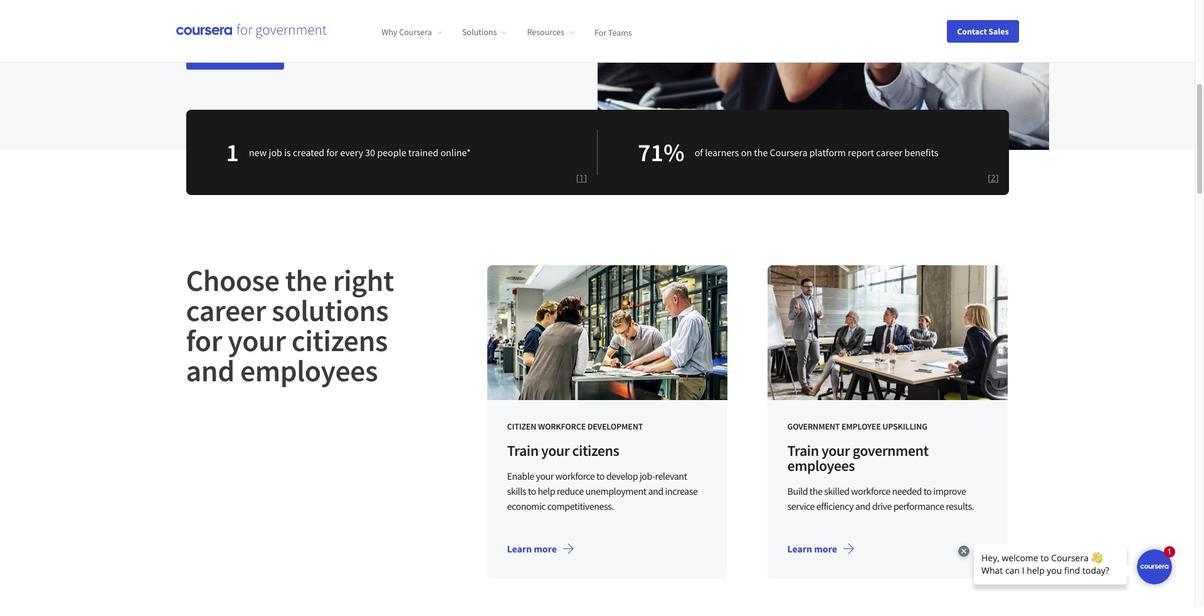 Task type: locate. For each thing, give the bounding box(es) containing it.
learn
[[507, 543, 532, 555], [788, 543, 813, 555]]

0 vertical spatial contact
[[958, 25, 988, 37]]

enable your workforce to develop job-relevant skills to help reduce unemployment and increase economic competitiveness.
[[507, 470, 698, 513]]

[ for 1
[[577, 172, 579, 184]]

skilled
[[825, 485, 850, 498]]

coursera right why
[[399, 26, 432, 38]]

1 vertical spatial workforce
[[852, 485, 891, 498]]

0 horizontal spatial train
[[507, 441, 539, 461]]

learn for train your citizens
[[507, 543, 532, 555]]

coursera for government image
[[176, 24, 327, 38]]

]
[[585, 172, 587, 184], [996, 172, 999, 184]]

train your citizens image
[[487, 265, 728, 401]]

the left right
[[285, 262, 327, 299]]

is
[[284, 146, 291, 158]]

benefits
[[905, 146, 939, 158]]

1 learn more link from the left
[[497, 534, 585, 564]]

the inside build the skilled workforce  needed to improve service efficiency and drive performance results.
[[810, 485, 823, 498]]

0 vertical spatial the
[[755, 146, 768, 158]]

learn more for train your citizens
[[507, 543, 557, 555]]

0 horizontal spatial learn more link
[[497, 534, 585, 564]]

1 horizontal spatial [
[[989, 172, 991, 184]]

learn down economic
[[507, 543, 532, 555]]

online*
[[441, 146, 471, 158]]

train inside train your government employees
[[788, 441, 819, 461]]

2 train from the left
[[788, 441, 819, 461]]

right
[[333, 262, 394, 299]]

contact for contact sales
[[206, 48, 240, 61]]

choose
[[186, 262, 280, 299]]

skills
[[507, 485, 527, 498]]

0 vertical spatial citizens
[[292, 322, 388, 360]]

employee
[[842, 421, 881, 433]]

1 ] from the left
[[585, 172, 587, 184]]

1 vertical spatial coursera
[[770, 146, 808, 158]]

2 learn more from the left
[[788, 543, 838, 555]]

build
[[788, 485, 808, 498]]

to
[[597, 470, 605, 483], [528, 485, 536, 498], [924, 485, 932, 498]]

0 vertical spatial coursera
[[399, 26, 432, 38]]

1 horizontal spatial train
[[788, 441, 819, 461]]

learn more link for train your citizens
[[497, 534, 585, 564]]

0 horizontal spatial more
[[534, 543, 557, 555]]

1 horizontal spatial 1
[[579, 172, 585, 184]]

learn for train your government employees
[[788, 543, 813, 555]]

train your public employees image
[[768, 265, 1008, 401]]

0 horizontal spatial and
[[186, 352, 235, 390]]

train down 'citizen'
[[507, 441, 539, 461]]

[ 1 ]
[[577, 172, 587, 184]]

0 horizontal spatial citizens
[[292, 322, 388, 360]]

job
[[269, 146, 282, 158]]

1 horizontal spatial workforce
[[852, 485, 891, 498]]

citizen workforce development
[[507, 421, 643, 433]]

of learners on the coursera platform report career benefits
[[695, 146, 939, 158]]

1 [ from the left
[[577, 172, 579, 184]]

2 horizontal spatial and
[[856, 500, 871, 513]]

needed
[[893, 485, 922, 498]]

1 vertical spatial employees
[[788, 457, 855, 476]]

0 vertical spatial for
[[327, 146, 338, 158]]

0 horizontal spatial workforce
[[556, 470, 595, 483]]

solutions
[[462, 26, 497, 38]]

train your citizens
[[507, 441, 620, 461]]

0 horizontal spatial employees
[[240, 352, 378, 390]]

1 horizontal spatial ]
[[996, 172, 999, 184]]

relevant
[[655, 470, 687, 483]]

learn more link down efficiency
[[778, 534, 865, 564]]

1 horizontal spatial learn more link
[[778, 534, 865, 564]]

1 vertical spatial for
[[186, 322, 222, 360]]

learn more link
[[497, 534, 585, 564], [778, 534, 865, 564]]

1 vertical spatial and
[[649, 485, 664, 498]]

2 ] from the left
[[996, 172, 999, 184]]

more for train your government employees
[[815, 543, 838, 555]]

1 vertical spatial career
[[186, 292, 266, 329]]

learn more link down economic
[[497, 534, 585, 564]]

for teams link
[[595, 26, 632, 38]]

of
[[695, 146, 704, 158]]

1 horizontal spatial career
[[877, 146, 903, 158]]

to up unemployment
[[597, 470, 605, 483]]

0 horizontal spatial the
[[285, 262, 327, 299]]

results.
[[946, 500, 975, 513]]

2 horizontal spatial to
[[924, 485, 932, 498]]

train
[[507, 441, 539, 461], [788, 441, 819, 461]]

0 horizontal spatial learn more
[[507, 543, 557, 555]]

71%
[[638, 137, 685, 168]]

workforce
[[556, 470, 595, 483], [852, 485, 891, 498]]

1 horizontal spatial and
[[649, 485, 664, 498]]

solutions link
[[462, 26, 507, 38]]

contact inside button
[[958, 25, 988, 37]]

1 horizontal spatial coursera
[[770, 146, 808, 158]]

why
[[382, 26, 398, 38]]

the right build
[[810, 485, 823, 498]]

the right the "on" on the top right of page
[[755, 146, 768, 158]]

and
[[186, 352, 235, 390], [649, 485, 664, 498], [856, 500, 871, 513]]

career
[[877, 146, 903, 158], [186, 292, 266, 329]]

1 train from the left
[[507, 441, 539, 461]]

the for build the skilled workforce  needed to improve service efficiency and drive performance results.
[[810, 485, 823, 498]]

drive
[[873, 500, 892, 513]]

2 vertical spatial and
[[856, 500, 871, 513]]

service
[[788, 500, 815, 513]]

[ 2 ]
[[989, 172, 999, 184]]

2 vertical spatial the
[[810, 485, 823, 498]]

learn down the service
[[788, 543, 813, 555]]

your inside 'choose the right career solutions for your citizens and employees'
[[228, 322, 286, 360]]

the
[[755, 146, 768, 158], [285, 262, 327, 299], [810, 485, 823, 498]]

for
[[327, 146, 338, 158], [186, 322, 222, 360]]

[
[[577, 172, 579, 184], [989, 172, 991, 184]]

0 horizontal spatial 1
[[226, 137, 239, 168]]

1 vertical spatial contact
[[206, 48, 240, 61]]

0 horizontal spatial [
[[577, 172, 579, 184]]

workforce up the drive
[[852, 485, 891, 498]]

1 horizontal spatial contact
[[958, 25, 988, 37]]

1 vertical spatial the
[[285, 262, 327, 299]]

0 horizontal spatial learn
[[507, 543, 532, 555]]

job-
[[640, 470, 655, 483]]

your inside the enable your workforce to develop job-relevant skills to help reduce unemployment and increase economic competitiveness.
[[536, 470, 554, 483]]

coursera
[[399, 26, 432, 38], [770, 146, 808, 158]]

1 horizontal spatial the
[[755, 146, 768, 158]]

coursera left "platform"
[[770, 146, 808, 158]]

to up performance
[[924, 485, 932, 498]]

0 vertical spatial career
[[877, 146, 903, 158]]

to left help on the left bottom
[[528, 485, 536, 498]]

0 vertical spatial 1
[[226, 137, 239, 168]]

contact inside "link"
[[206, 48, 240, 61]]

develop
[[607, 470, 638, 483]]

2 more from the left
[[815, 543, 838, 555]]

1 learn from the left
[[507, 543, 532, 555]]

0 vertical spatial and
[[186, 352, 235, 390]]

train down government
[[788, 441, 819, 461]]

0 horizontal spatial career
[[186, 292, 266, 329]]

your for train your government employees
[[822, 441, 850, 461]]

more
[[534, 543, 557, 555], [815, 543, 838, 555]]

more down economic
[[534, 543, 557, 555]]

your inside train your government employees
[[822, 441, 850, 461]]

1 horizontal spatial employees
[[788, 457, 855, 476]]

2 horizontal spatial the
[[810, 485, 823, 498]]

contact
[[958, 25, 988, 37], [206, 48, 240, 61]]

learn more down economic
[[507, 543, 557, 555]]

employees
[[240, 352, 378, 390], [788, 457, 855, 476]]

competitiveness.
[[548, 500, 614, 513]]

for
[[595, 26, 607, 38]]

1 horizontal spatial learn more
[[788, 543, 838, 555]]

new
[[249, 146, 267, 158]]

1 horizontal spatial citizens
[[573, 441, 620, 461]]

help
[[538, 485, 555, 498]]

the for choose the right career solutions for your citizens and employees
[[285, 262, 327, 299]]

every
[[340, 146, 363, 158]]

0 vertical spatial employees
[[240, 352, 378, 390]]

0 vertical spatial workforce
[[556, 470, 595, 483]]

2 [ from the left
[[989, 172, 991, 184]]

learn more down the service
[[788, 543, 838, 555]]

1 horizontal spatial to
[[597, 470, 605, 483]]

government
[[788, 421, 840, 433]]

workforce up the reduce
[[556, 470, 595, 483]]

the inside 'choose the right career solutions for your citizens and employees'
[[285, 262, 327, 299]]

new job is created for every 30 people trained online*
[[249, 146, 471, 158]]

your for enable your workforce to develop job-relevant skills to help reduce unemployment and increase economic competitiveness.
[[536, 470, 554, 483]]

0 horizontal spatial for
[[186, 322, 222, 360]]

1 learn more from the left
[[507, 543, 557, 555]]

1 horizontal spatial learn
[[788, 543, 813, 555]]

1
[[226, 137, 239, 168], [579, 172, 585, 184]]

development
[[588, 421, 643, 433]]

citizens
[[292, 322, 388, 360], [573, 441, 620, 461]]

1 more from the left
[[534, 543, 557, 555]]

learn more
[[507, 543, 557, 555], [788, 543, 838, 555]]

and inside the enable your workforce to develop job-relevant skills to help reduce unemployment and increase economic competitiveness.
[[649, 485, 664, 498]]

resources
[[527, 26, 565, 38]]

2 learn from the left
[[788, 543, 813, 555]]

more down efficiency
[[815, 543, 838, 555]]

build the skilled workforce  needed to improve service efficiency and drive performance results.
[[788, 485, 975, 513]]

0 horizontal spatial contact
[[206, 48, 240, 61]]

your
[[228, 322, 286, 360], [542, 441, 570, 461], [822, 441, 850, 461], [536, 470, 554, 483]]

on
[[742, 146, 753, 158]]

0 horizontal spatial ]
[[585, 172, 587, 184]]

2 learn more link from the left
[[778, 534, 865, 564]]

1 horizontal spatial more
[[815, 543, 838, 555]]



Task type: vqa. For each thing, say whether or not it's contained in the screenshot.
2nd due from the top
no



Task type: describe. For each thing, give the bounding box(es) containing it.
contact sales button
[[948, 20, 1019, 42]]

people
[[377, 146, 407, 158]]

train for train your government employees
[[788, 441, 819, 461]]

report
[[848, 146, 875, 158]]

upskilling
[[883, 421, 928, 433]]

government employee upskilling
[[788, 421, 928, 433]]

government
[[853, 441, 929, 461]]

contact sales
[[958, 25, 1009, 37]]

sales
[[989, 25, 1009, 37]]

] for 1
[[585, 172, 587, 184]]

] for 71%
[[996, 172, 999, 184]]

and inside 'choose the right career solutions for your citizens and employees'
[[186, 352, 235, 390]]

train for train your citizens
[[507, 441, 539, 461]]

your for train your citizens
[[542, 441, 570, 461]]

enable
[[507, 470, 535, 483]]

sales
[[242, 48, 264, 61]]

0 horizontal spatial coursera
[[399, 26, 432, 38]]

contact sales link
[[186, 40, 284, 70]]

[ for 71%
[[989, 172, 991, 184]]

citizen
[[507, 421, 537, 433]]

teams
[[609, 26, 632, 38]]

why coursera link
[[382, 26, 442, 38]]

for teams
[[595, 26, 632, 38]]

platform
[[810, 146, 846, 158]]

economic
[[507, 500, 546, 513]]

1 vertical spatial 1
[[579, 172, 585, 184]]

more for train your citizens
[[534, 543, 557, 555]]

resources link
[[527, 26, 575, 38]]

workforce inside the enable your workforce to develop job-relevant skills to help reduce unemployment and increase economic competitiveness.
[[556, 470, 595, 483]]

choose the right career solutions for your citizens and employees
[[186, 262, 394, 390]]

to inside build the skilled workforce  needed to improve service efficiency and drive performance results.
[[924, 485, 932, 498]]

1 horizontal spatial for
[[327, 146, 338, 158]]

employees inside train your government employees
[[788, 457, 855, 476]]

learn more link for train your government employees
[[778, 534, 865, 564]]

trained
[[409, 146, 439, 158]]

2
[[991, 172, 996, 184]]

1 vertical spatial citizens
[[573, 441, 620, 461]]

workforce
[[538, 421, 586, 433]]

contact sales
[[206, 48, 264, 61]]

learn more for train your government employees
[[788, 543, 838, 555]]

and inside build the skilled workforce  needed to improve service efficiency and drive performance results.
[[856, 500, 871, 513]]

reduce
[[557, 485, 584, 498]]

solutions
[[272, 292, 389, 329]]

learners
[[706, 146, 740, 158]]

citizens inside 'choose the right career solutions for your citizens and employees'
[[292, 322, 388, 360]]

for inside 'choose the right career solutions for your citizens and employees'
[[186, 322, 222, 360]]

performance
[[894, 500, 945, 513]]

train your government employees
[[788, 441, 929, 476]]

why coursera
[[382, 26, 432, 38]]

0 horizontal spatial to
[[528, 485, 536, 498]]

contact for contact sales
[[958, 25, 988, 37]]

increase
[[665, 485, 698, 498]]

unemployment
[[586, 485, 647, 498]]

career inside 'choose the right career solutions for your citizens and employees'
[[186, 292, 266, 329]]

improve
[[934, 485, 967, 498]]

efficiency
[[817, 500, 854, 513]]

workforce inside build the skilled workforce  needed to improve service efficiency and drive performance results.
[[852, 485, 891, 498]]

created
[[293, 146, 325, 158]]

30
[[365, 146, 375, 158]]

employees inside 'choose the right career solutions for your citizens and employees'
[[240, 352, 378, 390]]



